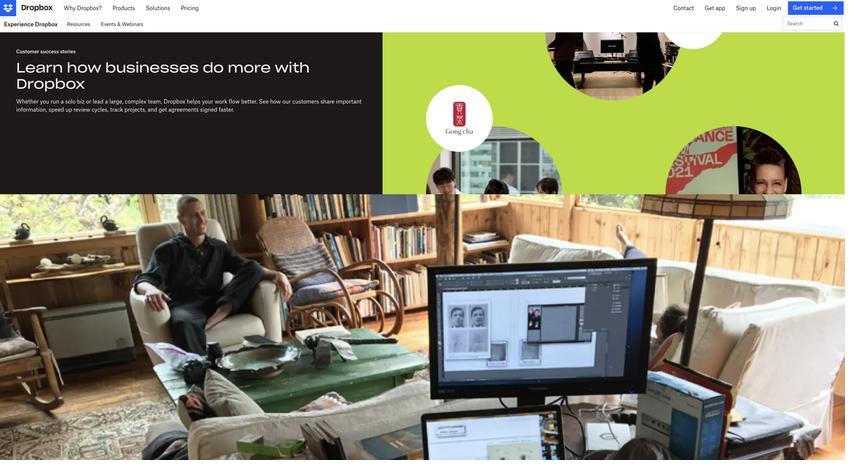 Task type: vqa. For each thing, say whether or not it's contained in the screenshot.
transfer to the bottom
no



Task type: locate. For each thing, give the bounding box(es) containing it.
0 horizontal spatial how
[[67, 59, 101, 76]]

share
[[321, 98, 335, 105]]

1 horizontal spatial how
[[270, 98, 281, 105]]

get inside button
[[738, 5, 747, 11]]

events & webinars
[[101, 21, 143, 27]]

1 get from the left
[[738, 5, 747, 11]]

3 logos of future classic, gong cha and sundance image
[[383, 32, 846, 195]]

experience dropbox
[[4, 21, 58, 28]]

2 get from the left
[[800, 5, 809, 11]]

contact button
[[701, 0, 733, 16]]

up
[[65, 106, 72, 113]]

you
[[40, 98, 49, 105]]

experience
[[4, 21, 34, 28]]

how left our
[[270, 98, 281, 105]]

track
[[110, 106, 123, 113]]

resources link
[[67, 16, 90, 32]]

app
[[749, 5, 758, 11]]

1 a from the left
[[61, 98, 64, 105]]

1 vertical spatial dropbox
[[16, 75, 85, 93]]

started
[[810, 5, 829, 11]]

products
[[111, 5, 133, 11]]

1 horizontal spatial a
[[105, 98, 108, 105]]

None search field
[[784, 17, 832, 33]]

a right run
[[61, 98, 64, 105]]

1 horizontal spatial get
[[800, 5, 809, 11]]

learn
[[16, 59, 63, 76]]

experience dropbox link
[[0, 16, 62, 32]]

review
[[74, 106, 90, 113]]

get left started
[[800, 5, 809, 11]]

1 vertical spatial how
[[270, 98, 281, 105]]

information,
[[16, 106, 47, 113]]

get app
[[738, 5, 758, 11]]

solutions
[[144, 5, 168, 11]]

0 horizontal spatial get
[[738, 5, 747, 11]]

why dropbox? button
[[56, 0, 105, 16]]

products button
[[105, 0, 139, 16]]

how
[[67, 59, 101, 76], [270, 98, 281, 105]]

dropbox up 'customer success stories'
[[35, 21, 58, 28]]

more
[[228, 59, 271, 76]]

dropbox
[[35, 21, 58, 28], [16, 75, 85, 93], [164, 98, 185, 105]]

contact
[[707, 5, 727, 11]]

resources
[[67, 21, 90, 27]]

how down stories
[[67, 59, 101, 76]]

your
[[202, 98, 213, 105]]

dropbox inside learn how businesses do more with dropbox
[[16, 75, 85, 93]]

whether
[[16, 98, 39, 105]]

events & webinars link
[[101, 16, 143, 32]]

get for get app
[[738, 5, 747, 11]]

important
[[336, 98, 362, 105]]

0 horizontal spatial a
[[61, 98, 64, 105]]

get started link
[[794, 1, 845, 15]]

a
[[61, 98, 64, 105], [105, 98, 108, 105]]

get left app
[[738, 5, 747, 11]]

biz
[[77, 98, 85, 105]]

webinars
[[122, 21, 143, 27]]

get for get started
[[800, 5, 809, 11]]

learn how businesses do more with dropbox
[[16, 59, 310, 93]]

a right lead
[[105, 98, 108, 105]]

complex
[[125, 98, 147, 105]]

sign
[[769, 5, 781, 11]]

cycles,
[[92, 106, 109, 113]]

dropbox up run
[[16, 75, 85, 93]]

2 a from the left
[[105, 98, 108, 105]]

0 vertical spatial dropbox
[[35, 21, 58, 28]]

working behind the scenes at sundance image
[[0, 195, 846, 461]]

search image
[[835, 21, 840, 26]]

get
[[738, 5, 747, 11], [800, 5, 809, 11]]

0 vertical spatial how
[[67, 59, 101, 76]]

2 vertical spatial dropbox
[[164, 98, 185, 105]]

dropbox up agreements
[[164, 98, 185, 105]]

get started
[[800, 5, 829, 11]]



Task type: describe. For each thing, give the bounding box(es) containing it.
in
[[783, 5, 787, 11]]

helps
[[187, 98, 201, 105]]

team,
[[148, 98, 162, 105]]

customer success stories
[[16, 49, 76, 54]]

sign in link
[[769, 1, 787, 15]]

success
[[40, 49, 59, 54]]

solo
[[65, 98, 76, 105]]

&
[[117, 21, 121, 27]]

businesses
[[105, 59, 199, 76]]

large,
[[109, 98, 124, 105]]

why
[[62, 5, 74, 11]]

better.
[[241, 98, 258, 105]]

our
[[283, 98, 291, 105]]

dropbox?
[[75, 5, 100, 11]]

do
[[203, 59, 224, 76]]

and
[[148, 106, 157, 113]]

pricing link
[[174, 0, 202, 16]]

search
[[788, 21, 804, 26]]

run
[[51, 98, 59, 105]]

speed
[[49, 106, 64, 113]]

faster.
[[219, 106, 234, 113]]

how inside whether you run a solo biz or lead a large, complex team, dropbox helps your work flow better. see how our customers share important information, speed up review cycles, track projects, and get agreements signed faster.
[[270, 98, 281, 105]]

with
[[275, 59, 310, 76]]

lead
[[93, 98, 104, 105]]

events
[[101, 21, 116, 27]]

get app button
[[733, 0, 764, 16]]

whether you run a solo biz or lead a large, complex team, dropbox helps your work flow better. see how our customers share important information, speed up review cycles, track projects, and get agreements signed faster.
[[16, 98, 362, 113]]

flow
[[229, 98, 240, 105]]

customers
[[293, 98, 319, 105]]

solutions button
[[139, 0, 174, 16]]

projects,
[[125, 106, 146, 113]]

or
[[86, 98, 91, 105]]

get
[[159, 106, 167, 113]]

pricing
[[179, 5, 197, 11]]

sign in
[[769, 5, 787, 11]]

signed
[[200, 106, 217, 113]]

see
[[259, 98, 269, 105]]

dropbox inside whether you run a solo biz or lead a large, complex team, dropbox helps your work flow better. see how our customers share important information, speed up review cycles, track projects, and get agreements signed faster.
[[164, 98, 185, 105]]

agreements
[[169, 106, 199, 113]]

how inside learn how businesses do more with dropbox
[[67, 59, 101, 76]]

why dropbox?
[[62, 5, 100, 11]]

customer
[[16, 49, 39, 54]]

stories
[[60, 49, 76, 54]]

work
[[215, 98, 228, 105]]



